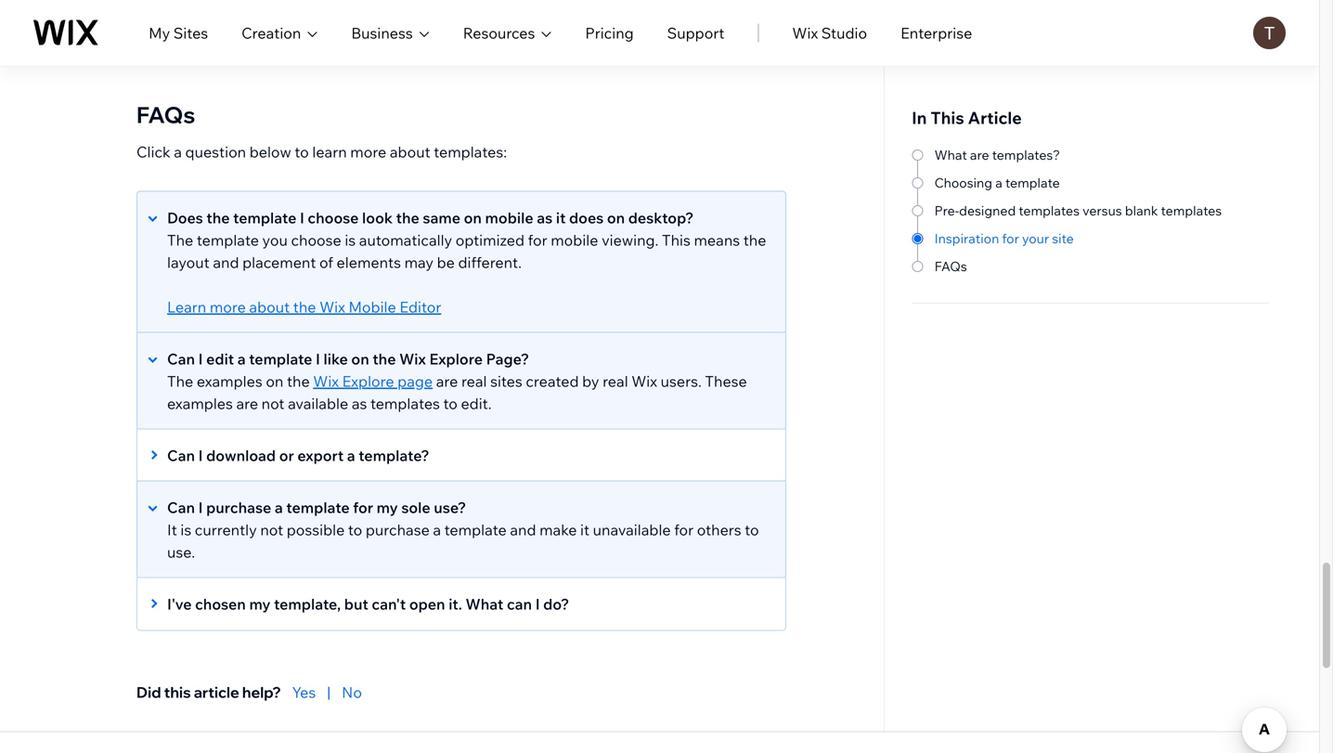 Task type: locate. For each thing, give the bounding box(es) containing it.
editor
[[400, 298, 442, 316]]

can up it
[[167, 498, 195, 517]]

templates down page
[[371, 394, 440, 413]]

be
[[437, 253, 455, 272]]

for
[[1003, 230, 1020, 247], [528, 231, 548, 249], [353, 498, 373, 517], [675, 521, 694, 539]]

the for the examples on the wix explore page
[[167, 372, 193, 390]]

the up wix explore page link
[[373, 350, 396, 368]]

about left templates:
[[390, 142, 431, 161]]

template up possible
[[286, 498, 350, 517]]

1 horizontal spatial this
[[931, 107, 965, 128]]

1 vertical spatial choose
[[291, 231, 342, 249]]

1 vertical spatial not
[[260, 521, 283, 539]]

0 vertical spatial about
[[390, 142, 431, 161]]

mobile
[[349, 298, 396, 316]]

0 horizontal spatial my
[[249, 595, 271, 613]]

my left sole
[[377, 498, 398, 517]]

0 horizontal spatial this
[[662, 231, 691, 249]]

what
[[935, 147, 968, 163], [466, 595, 504, 613]]

a right edit
[[238, 350, 246, 368]]

wix explore page link
[[313, 372, 433, 390]]

1 vertical spatial this
[[662, 231, 691, 249]]

choose inside the template you choose is automatically optimized for mobile viewing. this means the layout and placement of elements may be different.
[[291, 231, 342, 249]]

click
[[137, 142, 171, 161]]

real
[[462, 372, 487, 390], [603, 372, 629, 390]]

faqs down inspiration
[[935, 258, 968, 274]]

1 horizontal spatial about
[[390, 142, 431, 161]]

1 vertical spatial are
[[436, 372, 458, 390]]

1 horizontal spatial as
[[537, 208, 553, 227]]

enterprise link
[[901, 22, 973, 44]]

1 can from the top
[[167, 350, 195, 368]]

0 horizontal spatial is
[[181, 521, 192, 539]]

1 horizontal spatial my
[[377, 498, 398, 517]]

2 the from the top
[[167, 372, 193, 390]]

wix inside dropdown button
[[399, 350, 426, 368]]

0 vertical spatial more
[[350, 142, 387, 161]]

1 real from the left
[[462, 372, 487, 390]]

it
[[167, 521, 177, 539]]

2 real from the left
[[603, 372, 629, 390]]

1 vertical spatial faqs
[[935, 258, 968, 274]]

look
[[362, 208, 393, 227]]

0 vertical spatial and
[[213, 253, 239, 272]]

to right others
[[745, 521, 759, 539]]

0 vertical spatial my
[[377, 498, 398, 517]]

wix up page
[[399, 350, 426, 368]]

1 horizontal spatial mobile
[[551, 231, 599, 249]]

3 can from the top
[[167, 498, 195, 517]]

explore up the are real sites created by real wix users. these examples are not available as templates to edit.
[[430, 350, 483, 368]]

choose inside 'dropdown button'
[[308, 208, 359, 227]]

the down does
[[167, 231, 193, 249]]

0 horizontal spatial what
[[466, 595, 504, 613]]

as down wix explore page link
[[352, 394, 367, 413]]

0 vertical spatial the
[[167, 231, 193, 249]]

to inside the are real sites created by real wix users. these examples are not available as templates to edit.
[[444, 394, 458, 413]]

1 vertical spatial my
[[249, 595, 271, 613]]

is right it
[[181, 521, 192, 539]]

real right "by"
[[603, 372, 629, 390]]

faqs up click
[[137, 101, 195, 129]]

on up 'optimized'
[[464, 208, 482, 227]]

what up choosing
[[935, 147, 968, 163]]

optimized
[[456, 231, 525, 249]]

1 vertical spatial about
[[249, 298, 290, 316]]

1 horizontal spatial are
[[436, 372, 458, 390]]

the inside dropdown button
[[373, 350, 396, 368]]

on up "viewing."
[[607, 208, 625, 227]]

business button
[[351, 22, 430, 44]]

and inside the template you choose is automatically optimized for mobile viewing. this means the layout and placement of elements may be different.
[[213, 253, 239, 272]]

1 horizontal spatial explore
[[430, 350, 483, 368]]

0 horizontal spatial more
[[210, 298, 246, 316]]

it inside 'does the template i choose look the same on mobile as it does on desktop?' 'dropdown button'
[[556, 208, 566, 227]]

learn more about the wix mobile editor
[[167, 298, 442, 316]]

0 vertical spatial purchase
[[206, 498, 272, 517]]

1 horizontal spatial more
[[350, 142, 387, 161]]

this
[[931, 107, 965, 128], [662, 231, 691, 249]]

mobile inside the template you choose is automatically optimized for mobile viewing. this means the layout and placement of elements may be different.
[[551, 231, 599, 249]]

the
[[207, 208, 230, 227], [396, 208, 420, 227], [744, 231, 767, 249], [293, 298, 316, 316], [373, 350, 396, 368], [287, 372, 310, 390]]

purchase
[[206, 498, 272, 517], [366, 521, 430, 539]]

real up edit.
[[462, 372, 487, 390]]

1 vertical spatial and
[[510, 521, 536, 539]]

0 vertical spatial it
[[556, 208, 566, 227]]

purchase down sole
[[366, 521, 430, 539]]

the down learn
[[167, 372, 193, 390]]

template inside dropdown button
[[249, 350, 313, 368]]

mobile up 'optimized'
[[485, 208, 534, 227]]

below
[[250, 142, 292, 161]]

possible
[[287, 521, 345, 539]]

it left does
[[556, 208, 566, 227]]

as inside the are real sites created by real wix users. these examples are not available as templates to edit.
[[352, 394, 367, 413]]

placement
[[243, 253, 316, 272]]

purchase up currently
[[206, 498, 272, 517]]

is inside the template you choose is automatically optimized for mobile viewing. this means the layout and placement of elements may be different.
[[345, 231, 356, 249]]

my right chosen
[[249, 595, 271, 613]]

template up the examples on the wix explore page
[[249, 350, 313, 368]]

different.
[[458, 253, 522, 272]]

0 horizontal spatial templates
[[371, 394, 440, 413]]

explore
[[430, 350, 483, 368], [342, 372, 394, 390]]

0 horizontal spatial faqs
[[137, 101, 195, 129]]

but
[[344, 595, 369, 613]]

and right layout
[[213, 253, 239, 272]]

yes button
[[292, 681, 316, 704]]

template up you
[[233, 208, 297, 227]]

faqs
[[137, 101, 195, 129], [935, 258, 968, 274]]

learn
[[312, 142, 347, 161]]

not inside can i purchase a template for my sole use? it is currently not possible to purchase a template and make it unavailable for others to use.
[[260, 521, 283, 539]]

wix left studio
[[793, 24, 819, 42]]

0 horizontal spatial about
[[249, 298, 290, 316]]

i up currently
[[198, 498, 203, 517]]

0 horizontal spatial and
[[213, 253, 239, 272]]

1 vertical spatial mobile
[[551, 231, 599, 249]]

this
[[164, 683, 191, 702]]

the inside the template you choose is automatically optimized for mobile viewing. this means the layout and placement of elements may be different.
[[167, 231, 193, 249]]

i
[[300, 208, 305, 227], [198, 350, 203, 368], [316, 350, 320, 368], [198, 446, 203, 465], [198, 498, 203, 517], [536, 595, 540, 613]]

means
[[694, 231, 740, 249]]

0 vertical spatial choose
[[308, 208, 359, 227]]

mobile down does
[[551, 231, 599, 249]]

0 vertical spatial as
[[537, 208, 553, 227]]

does
[[569, 208, 604, 227]]

1 vertical spatial it
[[581, 521, 590, 539]]

0 vertical spatial not
[[262, 394, 285, 413]]

is up elements
[[345, 231, 356, 249]]

this right in
[[931, 107, 965, 128]]

1 horizontal spatial faqs
[[935, 258, 968, 274]]

1 vertical spatial what
[[466, 595, 504, 613]]

0 horizontal spatial mobile
[[485, 208, 534, 227]]

0 vertical spatial mobile
[[485, 208, 534, 227]]

use.
[[167, 543, 195, 561]]

the template you choose is automatically optimized for mobile viewing. this means the layout and placement of elements may be different.
[[167, 231, 767, 272]]

are down can i edit a template i like on the wix explore page? dropdown button
[[436, 372, 458, 390]]

my
[[377, 498, 398, 517], [249, 595, 271, 613]]

i left like
[[316, 350, 320, 368]]

1 horizontal spatial purchase
[[366, 521, 430, 539]]

1 vertical spatial purchase
[[366, 521, 430, 539]]

do?
[[544, 595, 570, 613]]

2 vertical spatial are
[[236, 394, 258, 413]]

of
[[320, 253, 333, 272]]

my
[[149, 24, 170, 42]]

does the template i choose look the same on mobile as it does on desktop?
[[167, 208, 694, 227]]

on inside dropdown button
[[351, 350, 369, 368]]

1 vertical spatial the
[[167, 372, 193, 390]]

page
[[398, 372, 433, 390]]

2 can from the top
[[167, 446, 195, 465]]

0 vertical spatial this
[[931, 107, 965, 128]]

as inside 'dropdown button'
[[537, 208, 553, 227]]

as left does
[[537, 208, 553, 227]]

the up the automatically
[[396, 208, 420, 227]]

choose left the look
[[308, 208, 359, 227]]

the
[[167, 231, 193, 249], [167, 372, 193, 390]]

and inside can i purchase a template for my sole use? it is currently not possible to purchase a template and make it unavailable for others to use.
[[510, 521, 536, 539]]

1 vertical spatial as
[[352, 394, 367, 413]]

1 vertical spatial examples
[[167, 394, 233, 413]]

this down desktop?
[[662, 231, 691, 249]]

what are templates?
[[935, 147, 1061, 163]]

a down or
[[275, 498, 283, 517]]

can for can i edit a template i like on the wix explore page?
[[167, 350, 195, 368]]

1 horizontal spatial real
[[603, 372, 629, 390]]

the right means
[[744, 231, 767, 249]]

0 vertical spatial explore
[[430, 350, 483, 368]]

on right like
[[351, 350, 369, 368]]

i've chosen my template, but can't open it. what can i do? button
[[138, 593, 767, 615]]

business
[[351, 24, 413, 42]]

i inside 'dropdown button'
[[300, 208, 305, 227]]

examples
[[197, 372, 263, 390], [167, 394, 233, 413]]

can i download or export a template? button
[[138, 444, 767, 467]]

and left make
[[510, 521, 536, 539]]

wix left users.
[[632, 372, 658, 390]]

0 vertical spatial are
[[971, 147, 990, 163]]

more
[[350, 142, 387, 161], [210, 298, 246, 316]]

are up download
[[236, 394, 258, 413]]

and
[[213, 253, 239, 272], [510, 521, 536, 539]]

templates right blank
[[1162, 202, 1223, 219]]

for right 'optimized'
[[528, 231, 548, 249]]

1 vertical spatial can
[[167, 446, 195, 465]]

template
[[1006, 175, 1060, 191], [233, 208, 297, 227], [197, 231, 259, 249], [249, 350, 313, 368], [286, 498, 350, 517], [445, 521, 507, 539]]

template up layout
[[197, 231, 259, 249]]

enterprise
[[901, 24, 973, 42]]

can
[[507, 595, 532, 613]]

1 horizontal spatial and
[[510, 521, 536, 539]]

0 horizontal spatial real
[[462, 372, 487, 390]]

can left download
[[167, 446, 195, 465]]

choose up of
[[291, 231, 342, 249]]

what right it.
[[466, 595, 504, 613]]

use?
[[434, 498, 467, 517]]

templates
[[1019, 202, 1080, 219], [1162, 202, 1223, 219], [371, 394, 440, 413]]

are up choosing
[[971, 147, 990, 163]]

2 horizontal spatial are
[[971, 147, 990, 163]]

1 the from the top
[[167, 231, 193, 249]]

mobile
[[485, 208, 534, 227], [551, 231, 599, 249]]

0 horizontal spatial as
[[352, 394, 367, 413]]

0 vertical spatial can
[[167, 350, 195, 368]]

what inside dropdown button
[[466, 595, 504, 613]]

1 horizontal spatial is
[[345, 231, 356, 249]]

templates:
[[434, 142, 507, 161]]

1 vertical spatial is
[[181, 521, 192, 539]]

explore down 'can i edit a template i like on the wix explore page?'
[[342, 372, 394, 390]]

for left others
[[675, 521, 694, 539]]

i up 'placement' on the left of the page
[[300, 208, 305, 227]]

2 vertical spatial can
[[167, 498, 195, 517]]

1 horizontal spatial what
[[935, 147, 968, 163]]

to left edit.
[[444, 394, 458, 413]]

unavailable
[[593, 521, 671, 539]]

wix
[[793, 24, 819, 42], [320, 298, 345, 316], [399, 350, 426, 368], [313, 372, 339, 390], [632, 372, 658, 390]]

can left edit
[[167, 350, 195, 368]]

it inside can i purchase a template for my sole use? it is currently not possible to purchase a template and make it unavailable for others to use.
[[581, 521, 590, 539]]

my inside can i purchase a template for my sole use? it is currently not possible to purchase a template and make it unavailable for others to use.
[[377, 498, 398, 517]]

profile image image
[[1254, 17, 1286, 49]]

help?
[[242, 683, 281, 702]]

question
[[185, 142, 246, 161]]

0 horizontal spatial it
[[556, 208, 566, 227]]

to
[[295, 142, 309, 161], [444, 394, 458, 413], [348, 521, 363, 539], [745, 521, 759, 539]]

1 horizontal spatial it
[[581, 521, 590, 539]]

it right make
[[581, 521, 590, 539]]

not left possible
[[260, 521, 283, 539]]

0 horizontal spatial explore
[[342, 372, 394, 390]]

sole
[[402, 498, 431, 517]]

templates up your at the top
[[1019, 202, 1080, 219]]

a down what are templates?
[[996, 175, 1003, 191]]

0 vertical spatial is
[[345, 231, 356, 249]]

not inside the are real sites created by real wix users. these examples are not available as templates to edit.
[[262, 394, 285, 413]]

not down the examples on the wix explore page
[[262, 394, 285, 413]]

are
[[971, 147, 990, 163], [436, 372, 458, 390], [236, 394, 258, 413]]

the for the template you choose is automatically optimized for mobile viewing. this means the layout and placement of elements may be different.
[[167, 231, 193, 249]]

about down 'placement' on the left of the page
[[249, 298, 290, 316]]



Task type: describe. For each thing, give the bounding box(es) containing it.
currently
[[195, 521, 257, 539]]

layout
[[167, 253, 210, 272]]

can inside can i purchase a template for my sole use? it is currently not possible to purchase a template and make it unavailable for others to use.
[[167, 498, 195, 517]]

0 horizontal spatial are
[[236, 394, 258, 413]]

resources
[[463, 24, 535, 42]]

for left sole
[[353, 498, 373, 517]]

i left edit
[[198, 350, 203, 368]]

site
[[1053, 230, 1074, 247]]

created
[[526, 372, 579, 390]]

these
[[705, 372, 748, 390]]

same
[[423, 208, 461, 227]]

choosing a template
[[935, 175, 1060, 191]]

0 vertical spatial faqs
[[137, 101, 195, 129]]

inspiration for your site
[[935, 230, 1074, 247]]

article
[[969, 107, 1022, 128]]

the down 'placement' on the left of the page
[[293, 298, 316, 316]]

does
[[167, 208, 203, 227]]

this inside the template you choose is automatically optimized for mobile viewing. this means the layout and placement of elements may be different.
[[662, 231, 691, 249]]

1 horizontal spatial templates
[[1019, 202, 1080, 219]]

article
[[194, 683, 239, 702]]

i've
[[167, 595, 192, 613]]

for inside the template you choose is automatically optimized for mobile viewing. this means the layout and placement of elements may be different.
[[528, 231, 548, 249]]

it.
[[449, 595, 463, 613]]

or
[[279, 446, 294, 465]]

can i purchase a template for my sole use? it is currently not possible to purchase a template and make it unavailable for others to use.
[[167, 498, 759, 561]]

wix inside the are real sites created by real wix users. these examples are not available as templates to edit.
[[632, 372, 658, 390]]

the right does
[[207, 208, 230, 227]]

users.
[[661, 372, 702, 390]]

did this article help?
[[137, 683, 281, 702]]

automatically
[[359, 231, 453, 249]]

on up or
[[266, 372, 284, 390]]

template down can i purchase a template for my sole use? dropdown button
[[445, 521, 507, 539]]

to left learn
[[295, 142, 309, 161]]

template inside the template you choose is automatically optimized for mobile viewing. this means the layout and placement of elements may be different.
[[197, 231, 259, 249]]

does the template i choose look the same on mobile as it does on desktop? button
[[138, 207, 767, 229]]

did
[[137, 683, 161, 702]]

a down use?
[[433, 521, 441, 539]]

support link
[[668, 22, 725, 44]]

versus
[[1083, 202, 1123, 219]]

inspiration
[[935, 230, 1000, 247]]

download
[[206, 446, 276, 465]]

template inside 'dropdown button'
[[233, 208, 297, 227]]

explore inside dropdown button
[[430, 350, 483, 368]]

page?
[[486, 350, 530, 368]]

1 vertical spatial more
[[210, 298, 246, 316]]

wix left mobile
[[320, 298, 345, 316]]

choosing
[[935, 175, 993, 191]]

wix studio
[[793, 24, 868, 42]]

i've chosen my template, but can't open it. what can i do?
[[167, 595, 570, 613]]

a right the export
[[347, 446, 355, 465]]

creation
[[242, 24, 301, 42]]

1 vertical spatial explore
[[342, 372, 394, 390]]

studio
[[822, 24, 868, 42]]

edit
[[206, 350, 234, 368]]

available
[[288, 394, 349, 413]]

are real sites created by real wix users. these examples are not available as templates to edit.
[[167, 372, 748, 413]]

i left download
[[198, 446, 203, 465]]

edit.
[[461, 394, 492, 413]]

in
[[912, 107, 927, 128]]

open
[[409, 595, 445, 613]]

learn more about the wix mobile editor link
[[167, 298, 442, 316]]

|
[[327, 683, 331, 702]]

pre-
[[935, 202, 960, 219]]

template down "templates?" on the top right of the page
[[1006, 175, 1060, 191]]

my sites link
[[149, 22, 208, 44]]

template,
[[274, 595, 341, 613]]

examples inside the are real sites created by real wix users. these examples are not available as templates to edit.
[[167, 394, 233, 413]]

is inside can i purchase a template for my sole use? it is currently not possible to purchase a template and make it unavailable for others to use.
[[181, 521, 192, 539]]

pricing link
[[586, 22, 634, 44]]

templates inside the are real sites created by real wix users. these examples are not available as templates to edit.
[[371, 394, 440, 413]]

make
[[540, 521, 577, 539]]

to right possible
[[348, 521, 363, 539]]

like
[[324, 350, 348, 368]]

chosen
[[195, 595, 246, 613]]

i right "can"
[[536, 595, 540, 613]]

0 vertical spatial examples
[[197, 372, 263, 390]]

blank
[[1126, 202, 1159, 219]]

the up 'available'
[[287, 372, 310, 390]]

can for can i download or export a template?
[[167, 446, 195, 465]]

desktop?
[[629, 208, 694, 227]]

you
[[262, 231, 288, 249]]

your
[[1023, 230, 1050, 247]]

a right click
[[174, 142, 182, 161]]

viewing.
[[602, 231, 659, 249]]

learn
[[167, 298, 206, 316]]

yes
[[292, 683, 316, 702]]

elements
[[337, 253, 401, 272]]

no button
[[342, 681, 362, 704]]

0 vertical spatial what
[[935, 147, 968, 163]]

2 horizontal spatial templates
[[1162, 202, 1223, 219]]

can't
[[372, 595, 406, 613]]

i inside can i purchase a template for my sole use? it is currently not possible to purchase a template and make it unavailable for others to use.
[[198, 498, 203, 517]]

wix studio link
[[793, 22, 868, 44]]

creation button
[[242, 22, 318, 44]]

the inside the template you choose is automatically optimized for mobile viewing. this means the layout and placement of elements may be different.
[[744, 231, 767, 249]]

template?
[[359, 446, 430, 465]]

mobile inside 'dropdown button'
[[485, 208, 534, 227]]

by
[[583, 372, 600, 390]]

my inside dropdown button
[[249, 595, 271, 613]]

in this article
[[912, 107, 1022, 128]]

designed
[[960, 202, 1016, 219]]

can i download or export a template?
[[167, 446, 430, 465]]

click a question below to learn more about templates:
[[137, 142, 507, 161]]

templates?
[[993, 147, 1061, 163]]

my sites
[[149, 24, 208, 42]]

sites
[[491, 372, 523, 390]]

wix up 'available'
[[313, 372, 339, 390]]

pricing
[[586, 24, 634, 42]]

can i edit a template i like on the wix explore page? button
[[138, 348, 767, 370]]

can i purchase a template for my sole use? button
[[138, 496, 767, 519]]

others
[[697, 521, 742, 539]]

0 horizontal spatial purchase
[[206, 498, 272, 517]]

export
[[298, 446, 344, 465]]

for left your at the top
[[1003, 230, 1020, 247]]



Task type: vqa. For each thing, say whether or not it's contained in the screenshot.
Choosing at the right
yes



